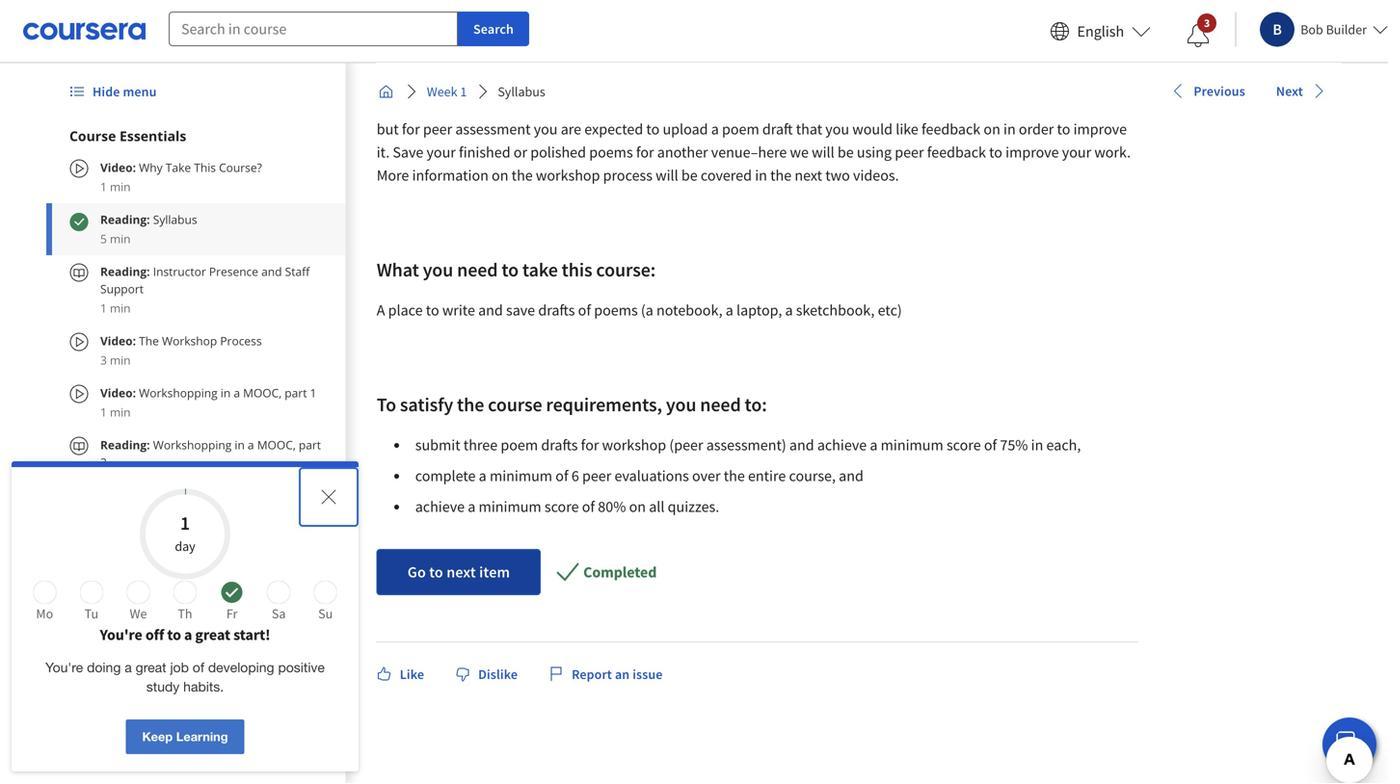 Task type: vqa. For each thing, say whether or not it's contained in the screenshot.
seekers,
no



Task type: describe. For each thing, give the bounding box(es) containing it.
coursera image
[[23, 16, 146, 47]]

reading: for academic
[[100, 507, 150, 523]]

videos.
[[853, 166, 899, 185]]

b
[[1273, 20, 1282, 39]]

upload
[[663, 120, 708, 139]]

75%
[[1000, 436, 1028, 455]]

min inside video: the workshop process 3 min
[[110, 352, 131, 368]]

the up encourage
[[1011, 50, 1032, 69]]

better
[[1037, 96, 1076, 116]]

the right over at bottom
[[724, 467, 745, 486]]

80%
[[598, 497, 626, 517]]

keep learning button
[[126, 720, 244, 755]]

Search in course text field
[[169, 12, 458, 46]]

1 dialog
[[12, 462, 359, 772]]

(peer
[[669, 436, 703, 455]]

keep
[[142, 730, 173, 745]]

0 vertical spatial score
[[947, 436, 981, 455]]

you down the 'opportunities'
[[525, 96, 549, 116]]

you're for you're off to a great start!
[[100, 626, 142, 645]]

report an issue
[[572, 666, 663, 684]]

to
[[377, 393, 396, 417]]

the right satisfy
[[457, 393, 484, 417]]

to left upload
[[646, 120, 660, 139]]

1 day
[[175, 511, 195, 555]]

min inside the reading: syllabus 5 min
[[110, 231, 131, 247]]

go to next item button
[[377, 550, 541, 596]]

to up poet),
[[1078, 73, 1091, 93]]

2 time, from the left
[[868, 96, 901, 116]]

0 horizontal spatial improve
[[1006, 143, 1059, 162]]

menu
[[123, 83, 157, 100]]

the left first
[[887, 50, 908, 69]]

you up (peer
[[666, 393, 696, 417]]

information
[[412, 166, 489, 185]]

learning
[[176, 730, 228, 745]]

wish
[[552, 96, 582, 116]]

prompts
[[450, 96, 504, 116]]

draft.
[[940, 50, 974, 69]]

report
[[572, 666, 612, 684]]

positive
[[278, 660, 325, 676]]

your up information
[[427, 143, 456, 162]]

to down 'make'
[[989, 143, 1003, 162]]

idea
[[497, 50, 525, 69]]

doing
[[87, 660, 121, 676]]

mo
[[36, 605, 53, 623]]

academic
[[153, 507, 205, 523]]

(practicing
[[585, 96, 654, 116]]

are
[[561, 120, 581, 139]]

3 inside reading: course resources 3 min
[[100, 578, 107, 594]]

the down the or
[[512, 166, 533, 185]]

1 as from the left
[[393, 96, 407, 116]]

will up like
[[904, 96, 927, 116]]

show notifications image
[[1187, 24, 1210, 47]]

0 vertical spatial poems
[[757, 73, 801, 93]]

hide
[[93, 83, 120, 100]]

assessment.
[[891, 73, 970, 93]]

work.
[[1095, 143, 1131, 162]]

you're for you're doing a great job of developing positive study habits.
[[45, 660, 83, 676]]

assessment)
[[706, 436, 786, 455]]

1 vertical spatial poems
[[589, 143, 633, 162]]

to right "place" in the top left of the page
[[426, 301, 439, 320]]

0 horizontal spatial write
[[442, 301, 475, 320]]

syllabus link
[[490, 74, 553, 109]]

your down best
[[691, 73, 720, 93]]

satisfy
[[400, 393, 453, 417]]

on down the finished
[[492, 166, 509, 185]]

0 horizontal spatial poem
[[501, 436, 538, 455]]

2 as from the left
[[508, 96, 522, 116]]

a place to write and save drafts of poems (a notebook, a laptop, a sketchbook, etc)
[[377, 301, 902, 320]]

min inside video: why take this course? 1 min
[[110, 179, 131, 195]]

mooc, inside video: workshopping in a mooc, part 1 1 min
[[243, 385, 282, 401]]

poet),
[[1079, 96, 1118, 116]]

0 horizontal spatial course
[[488, 393, 542, 417]]

presence
[[209, 264, 258, 280]]

the down we
[[770, 166, 792, 185]]

search button
[[458, 12, 529, 46]]

0 horizontal spatial that
[[662, 50, 689, 69]]

in left order
[[1004, 120, 1016, 139]]

video: the workshop process 3 min
[[100, 333, 262, 368]]

1 vertical spatial feedback
[[927, 143, 986, 162]]

like
[[896, 120, 919, 139]]

0 horizontal spatial for
[[402, 120, 420, 139]]

2
[[100, 455, 107, 470]]

0 vertical spatial feedback
[[922, 120, 981, 139]]

min inside video: workshopping in a mooc, part 1 1 min
[[110, 404, 131, 420]]

0 horizontal spatial entire
[[748, 467, 786, 486]]

as mentioned, the idea behind this course is that the best writing happens after
[[377, 50, 884, 69]]

developing
[[208, 660, 274, 676]]

1 vertical spatial be
[[681, 166, 698, 185]]

peer down after
[[858, 73, 888, 93]]

video: for video: workshopping in a mooc, part 1 1 min
[[100, 385, 136, 401]]

like
[[400, 666, 424, 684]]

we
[[130, 605, 147, 623]]

course?
[[219, 160, 262, 175]]

0 horizontal spatial draft
[[723, 73, 754, 93]]

week 1 link
[[419, 74, 475, 109]]

will inside the first draft. over the entire course you will have
[[404, 73, 426, 93]]

issue
[[633, 666, 663, 684]]

1 right week
[[460, 83, 467, 100]]

on down 'make'
[[984, 120, 1001, 139]]

to up (practicing
[[595, 73, 608, 93]]

over
[[692, 467, 721, 486]]

home image
[[379, 84, 394, 99]]

3 button
[[1172, 13, 1226, 59]]

in right 75%
[[1031, 436, 1043, 455]]

two
[[825, 166, 850, 185]]

achieve a minimum score of 80% on all quizzes.
[[415, 497, 719, 517]]

you right what
[[423, 258, 453, 282]]

assessment
[[455, 120, 531, 139]]

1 three from the top
[[464, 73, 500, 93]]

an
[[615, 666, 630, 684]]

a inside workshopping in a mooc, part 2
[[248, 437, 254, 453]]

3 inside video: the workshop process 3 min
[[100, 352, 107, 368]]

course:
[[596, 258, 656, 282]]

week
[[427, 83, 458, 100]]

you down encourage
[[1000, 96, 1024, 116]]

1 inside video: why take this course? 1 min
[[100, 179, 107, 195]]

more
[[377, 166, 409, 185]]

you're doing a great job of developing positive study habits.
[[45, 660, 325, 695]]

mooc, inside workshopping in a mooc, part 2
[[257, 437, 296, 453]]

1 min
[[100, 300, 131, 316]]

what you need to take this course:
[[377, 258, 656, 282]]

your left own
[[725, 96, 754, 116]]

i
[[973, 73, 977, 93]]

to satisfy the course requirements, you need to:
[[377, 393, 771, 417]]

peer down many
[[423, 120, 452, 139]]

go to next item
[[408, 563, 510, 582]]

1 vertical spatial drafts
[[541, 436, 578, 455]]

english button
[[1043, 0, 1159, 63]]

1 down 'support'
[[100, 300, 107, 316]]

1 up 2
[[100, 404, 107, 420]]

1 left to
[[310, 385, 317, 401]]

many
[[410, 96, 447, 116]]

hide menu button
[[62, 74, 164, 109]]

peer right 6
[[582, 467, 611, 486]]

another
[[657, 143, 708, 162]]

opportunities
[[503, 73, 591, 93]]

save
[[506, 301, 535, 320]]

venue–here
[[711, 143, 787, 162]]

the left "idea"
[[473, 50, 494, 69]]

off
[[145, 626, 164, 645]]

1 vertical spatial score
[[545, 497, 579, 517]]

fr
[[226, 605, 237, 623]]

course,
[[789, 467, 836, 486]]

encourage
[[980, 73, 1048, 93]]

"workshop"
[[611, 73, 688, 93]]

only
[[930, 96, 958, 116]]

evaluations
[[615, 467, 689, 486]]

you inside the first draft. over the entire course you will have
[[377, 73, 401, 93]]

to inside 1 dialog
[[167, 626, 181, 645]]

quizzes.
[[668, 497, 719, 517]]

1 horizontal spatial workshop
[[602, 436, 666, 455]]

1 horizontal spatial for
[[581, 436, 599, 455]]

will down another
[[656, 166, 678, 185]]

laptop,
[[737, 301, 782, 320]]

you left are
[[534, 120, 558, 139]]

job
[[170, 660, 189, 676]]

a
[[377, 301, 385, 320]]

the up would
[[843, 96, 865, 116]]

a inside you're doing a great job of developing positive study habits.
[[125, 660, 132, 676]]

or
[[514, 143, 527, 162]]

workshopping inside video: workshopping in a mooc, part 1 1 min
[[139, 385, 218, 401]]

min inside reading: course resources 3 min
[[110, 578, 131, 594]]

course essentials
[[69, 127, 186, 145]]

to left take
[[502, 258, 519, 282]]



Task type: locate. For each thing, give the bounding box(es) containing it.
1 vertical spatial workshopping
[[153, 437, 232, 453]]

workshop
[[162, 333, 217, 349]]

reading: course resources 3 min
[[100, 559, 250, 594]]

why
[[139, 160, 163, 175]]

1 inside 1 day
[[180, 511, 190, 536]]

own
[[757, 96, 785, 116]]

workshopping inside workshopping in a mooc, part 2
[[153, 437, 232, 453]]

1 vertical spatial three
[[464, 436, 498, 455]]

0 vertical spatial need
[[457, 258, 498, 282]]

video: for video: why take this course? 1 min
[[100, 160, 136, 175]]

0 vertical spatial video:
[[100, 160, 136, 175]]

submit three poem drafts for workshop (peer assessment) and achieve a minimum score of 75% in each,
[[415, 436, 1081, 455]]

and inside instructor presence and staff support
[[261, 264, 282, 280]]

1 vertical spatial that
[[796, 120, 822, 139]]

1 vertical spatial video:
[[100, 333, 136, 349]]

1 video: from the top
[[100, 160, 136, 175]]

be
[[838, 143, 854, 162], [681, 166, 698, 185]]

min right 5
[[110, 231, 131, 247]]

next inside 'opportunities to "workshop" your draft poems through peer assessment. i encourage you to write to as many prompts as you wish (practicing writing on your own time, all the time, will only make you a better poet), but for peer assessment you are expected to upload a poem draft that you would like feedback on in order to improve it. save your finished or polished poems for another venue–here we will be using peer feedback to improve your work. more information on the workshop process will be covered in the next two videos.'
[[795, 166, 822, 185]]

mooc, down video: workshopping in a mooc, part 1 1 min
[[257, 437, 296, 453]]

1 vertical spatial all
[[649, 497, 665, 517]]

that inside 'opportunities to "workshop" your draft poems through peer assessment. i encourage you to write to as many prompts as you wish (practicing writing on your own time, all the time, will only make you a better poet), but for peer assessment you are expected to upload a poem draft that you would like feedback on in order to improve it. save your finished or polished poems for another venue–here we will be using peer feedback to improve your work. more information on the workshop process will be covered in the next two videos.'
[[796, 120, 822, 139]]

poem down 'to satisfy the course requirements, you need to:'
[[501, 436, 538, 455]]

reading: up 5
[[100, 212, 150, 228]]

reading: up 'support'
[[100, 264, 153, 280]]

in down video: workshopping in a mooc, part 1 1 min
[[235, 437, 245, 453]]

item
[[479, 563, 510, 582]]

for down requirements,
[[581, 436, 599, 455]]

for right but
[[402, 120, 420, 139]]

0 horizontal spatial need
[[457, 258, 498, 282]]

1 horizontal spatial improve
[[1074, 120, 1127, 139]]

of left 75%
[[984, 436, 997, 455]]

writing right best
[[747, 50, 792, 69]]

be down another
[[681, 166, 698, 185]]

1 vertical spatial course
[[153, 559, 191, 575]]

1 vertical spatial next
[[447, 563, 476, 582]]

0 horizontal spatial great
[[136, 660, 166, 676]]

2 vertical spatial for
[[581, 436, 599, 455]]

instructor
[[153, 264, 206, 280]]

th
[[178, 605, 192, 623]]

finished
[[459, 143, 511, 162]]

writing inside 'opportunities to "workshop" your draft poems through peer assessment. i encourage you to write to as many prompts as you wish (practicing writing on your own time, all the time, will only make you a better poet), but for peer assessment you are expected to upload a poem draft that you would like feedback on in order to improve it. save your finished or polished poems for another venue–here we will be using peer feedback to improve your work. more information on the workshop process will be covered in the next two videos.'
[[657, 96, 702, 116]]

sa
[[272, 605, 286, 623]]

entire inside the first draft. over the entire course you will have
[[1035, 50, 1073, 69]]

course for entire
[[1076, 50, 1119, 69]]

0 vertical spatial minimum
[[881, 436, 944, 455]]

0 vertical spatial draft
[[723, 73, 754, 93]]

time, up would
[[868, 96, 901, 116]]

1 up day
[[180, 511, 190, 536]]

you're
[[100, 626, 142, 645], [45, 660, 83, 676]]

this for take
[[562, 258, 592, 282]]

next
[[795, 166, 822, 185], [447, 563, 476, 582]]

poem
[[722, 120, 759, 139], [501, 436, 538, 455]]

in
[[1004, 120, 1016, 139], [755, 166, 767, 185], [221, 385, 231, 401], [1031, 436, 1043, 455], [235, 437, 245, 453]]

your
[[691, 73, 720, 93], [725, 96, 754, 116], [427, 143, 456, 162], [1062, 143, 1091, 162]]

1 time, from the left
[[788, 96, 822, 116]]

1 vertical spatial entire
[[748, 467, 786, 486]]

reading: inside reading: course resources 3 min
[[100, 559, 150, 575]]

you're left the doing
[[45, 660, 83, 676]]

behind
[[528, 50, 573, 69]]

1 vertical spatial 3
[[100, 352, 107, 368]]

in down venue–here
[[755, 166, 767, 185]]

it.
[[377, 143, 390, 162]]

score down 6
[[545, 497, 579, 517]]

1 horizontal spatial poem
[[722, 120, 759, 139]]

need left to:
[[700, 393, 741, 417]]

video: inside video: workshopping in a mooc, part 1 1 min
[[100, 385, 136, 401]]

to:
[[745, 393, 767, 417]]

english
[[1077, 22, 1124, 41]]

0 vertical spatial for
[[402, 120, 420, 139]]

all inside 'opportunities to "workshop" your draft poems through peer assessment. i encourage you to write to as many prompts as you wish (practicing writing on your own time, all the time, will only make you a better poet), but for peer assessment you are expected to upload a poem draft that you would like feedback on in order to improve it. save your finished or polished poems for another venue–here we will be using peer feedback to improve your work. more information on the workshop process will be covered in the next two videos.'
[[825, 96, 840, 116]]

part left to
[[285, 385, 307, 401]]

to down better
[[1057, 120, 1070, 139]]

syllabus inside "link"
[[498, 83, 545, 100]]

reading completed element
[[583, 561, 657, 584]]

workshop up complete a minimum of 6 peer evaluations over the entire course, and
[[602, 436, 666, 455]]

0 vertical spatial mooc,
[[243, 385, 282, 401]]

0 vertical spatial entire
[[1035, 50, 1073, 69]]

video: inside video: the workshop process 3 min
[[100, 333, 136, 349]]

min down 1 min
[[110, 352, 131, 368]]

0 vertical spatial great
[[195, 626, 230, 645]]

to
[[595, 73, 608, 93], [1078, 73, 1091, 93], [377, 96, 390, 116], [646, 120, 660, 139], [1057, 120, 1070, 139], [989, 143, 1003, 162], [502, 258, 519, 282], [426, 301, 439, 320], [429, 563, 443, 582], [167, 626, 181, 645]]

poem up venue–here
[[722, 120, 759, 139]]

3 reading: from the top
[[100, 437, 153, 453]]

all down "evaluations"
[[649, 497, 665, 517]]

habits.
[[183, 679, 224, 695]]

reading: up 2
[[100, 437, 153, 453]]

as
[[393, 96, 407, 116], [508, 96, 522, 116]]

that right is
[[662, 50, 689, 69]]

3 inside dropdown button
[[1204, 15, 1210, 30]]

bob builder
[[1301, 21, 1367, 38]]

through
[[804, 73, 855, 93]]

0 vertical spatial write
[[1094, 73, 1127, 93]]

this right behind
[[576, 50, 600, 69]]

syllabus
[[498, 83, 545, 100], [153, 212, 197, 228]]

to inside button
[[429, 563, 443, 582]]

course essentials button
[[69, 126, 323, 146]]

0 vertical spatial part
[[285, 385, 307, 401]]

0 horizontal spatial syllabus
[[153, 212, 197, 228]]

0 vertical spatial three
[[464, 73, 500, 93]]

workshop down 'polished'
[[536, 166, 600, 185]]

part
[[285, 385, 307, 401], [299, 437, 321, 453]]

in inside workshopping in a mooc, part 2
[[235, 437, 245, 453]]

reading: for course
[[100, 559, 150, 575]]

reading: for syllabus
[[100, 212, 150, 228]]

complete
[[415, 467, 476, 486]]

notebook,
[[657, 301, 723, 320]]

poems left the (a
[[594, 301, 638, 320]]

improve
[[1074, 120, 1127, 139], [1006, 143, 1059, 162]]

instructor presence and staff support
[[100, 264, 310, 297]]

min down 'support'
[[110, 300, 131, 316]]

0 horizontal spatial workshop
[[536, 166, 600, 185]]

0 vertical spatial improve
[[1074, 120, 1127, 139]]

1 vertical spatial improve
[[1006, 143, 1059, 162]]

0 horizontal spatial you're
[[45, 660, 83, 676]]

1 vertical spatial draft
[[762, 120, 793, 139]]

best
[[716, 50, 744, 69]]

1
[[460, 83, 467, 100], [100, 179, 107, 195], [100, 300, 107, 316], [310, 385, 317, 401], [100, 404, 107, 420], [180, 511, 190, 536]]

6 min from the top
[[110, 578, 131, 594]]

score left 75%
[[947, 436, 981, 455]]

you're inside you're doing a great job of developing positive study habits.
[[45, 660, 83, 676]]

1 horizontal spatial time,
[[868, 96, 901, 116]]

1 horizontal spatial draft
[[762, 120, 793, 139]]

mooc, down process
[[243, 385, 282, 401]]

go
[[408, 563, 426, 582]]

2 vertical spatial minimum
[[479, 497, 541, 517]]

course inside dropdown button
[[69, 127, 116, 145]]

and left staff
[[261, 264, 282, 280]]

hide menu
[[93, 83, 157, 100]]

1 min from the top
[[110, 179, 131, 195]]

3 min from the top
[[110, 300, 131, 316]]

resources
[[194, 559, 250, 575]]

integrity
[[208, 507, 253, 523]]

great inside you're doing a great job of developing positive study habits.
[[136, 660, 166, 676]]

1 vertical spatial for
[[636, 143, 654, 162]]

write right "place" in the top left of the page
[[442, 301, 475, 320]]

you up better
[[1051, 73, 1075, 93]]

course inside reading: course resources 3 min
[[153, 559, 191, 575]]

0 horizontal spatial next
[[447, 563, 476, 582]]

this right take
[[562, 258, 592, 282]]

workshopping down video: the workshop process 3 min
[[139, 385, 218, 401]]

this for behind
[[576, 50, 600, 69]]

essentials
[[120, 127, 186, 145]]

peer down like
[[895, 143, 924, 162]]

the
[[473, 50, 494, 69], [692, 50, 713, 69], [887, 50, 908, 69], [1011, 50, 1032, 69], [843, 96, 865, 116], [512, 166, 533, 185], [770, 166, 792, 185], [457, 393, 484, 417], [724, 467, 745, 486]]

minimum for achieve a minimum score of 80% on all quizzes.
[[479, 497, 541, 517]]

of inside you're doing a great job of developing positive study habits.
[[193, 660, 204, 676]]

workshopping in a mooc, part 2
[[100, 437, 321, 470]]

to up but
[[377, 96, 390, 116]]

search
[[473, 20, 514, 38]]

1 vertical spatial you're
[[45, 660, 83, 676]]

in inside video: workshopping in a mooc, part 1 1 min
[[221, 385, 231, 401]]

0 vertical spatial 3
[[1204, 15, 1210, 30]]

and right course,
[[839, 467, 864, 486]]

1 horizontal spatial that
[[796, 120, 822, 139]]

entire
[[1035, 50, 1073, 69], [748, 467, 786, 486]]

4 reading: from the top
[[100, 507, 150, 523]]

the first draft. over the entire course you will have
[[377, 50, 1122, 93]]

you left would
[[826, 120, 849, 139]]

(a
[[641, 301, 653, 320]]

1 up 5
[[100, 179, 107, 195]]

on up upload
[[705, 96, 722, 116]]

4 min from the top
[[110, 352, 131, 368]]

that up we
[[796, 120, 822, 139]]

achieve up course,
[[817, 436, 867, 455]]

mentioned,
[[395, 50, 470, 69]]

1 vertical spatial poem
[[501, 436, 538, 455]]

1 reading: from the top
[[100, 212, 150, 228]]

support
[[100, 281, 144, 297]]

1 vertical spatial minimum
[[490, 467, 552, 486]]

entire up encourage
[[1035, 50, 1073, 69]]

report an issue button
[[541, 657, 671, 692]]

minimum for complete a minimum of 6 peer evaluations over the entire course, and
[[490, 467, 552, 486]]

2 video: from the top
[[100, 333, 136, 349]]

1 vertical spatial great
[[136, 660, 166, 676]]

0 vertical spatial achieve
[[817, 436, 867, 455]]

5 min from the top
[[110, 404, 131, 420]]

2 horizontal spatial for
[[636, 143, 654, 162]]

1 vertical spatial write
[[442, 301, 475, 320]]

1 horizontal spatial next
[[795, 166, 822, 185]]

of
[[578, 301, 591, 320], [984, 436, 997, 455], [556, 467, 568, 486], [582, 497, 595, 517], [193, 660, 204, 676]]

of left 80%
[[582, 497, 595, 517]]

of left 6
[[556, 467, 568, 486]]

0 vertical spatial you're
[[100, 626, 142, 645]]

dislike button
[[447, 657, 525, 692]]

in down process
[[221, 385, 231, 401]]

2 three from the top
[[464, 436, 498, 455]]

course left is
[[603, 50, 646, 69]]

syllabus down video: why take this course? 1 min
[[153, 212, 197, 228]]

0 vertical spatial that
[[662, 50, 689, 69]]

you're off to a great start!
[[100, 626, 270, 645]]

1 horizontal spatial syllabus
[[498, 83, 545, 100]]

close image
[[317, 486, 340, 509]]

1 horizontal spatial as
[[508, 96, 522, 116]]

2 min from the top
[[110, 231, 131, 247]]

0 vertical spatial course
[[69, 127, 116, 145]]

this
[[194, 160, 216, 175]]

order
[[1019, 120, 1054, 139]]

poem inside 'opportunities to "workshop" your draft poems through peer assessment. i encourage you to write to as many prompts as you wish (practicing writing on your own time, all the time, will only make you a better poet), but for peer assessment you are expected to upload a poem draft that you would like feedback on in order to improve it. save your finished or polished poems for another venue–here we will be using peer feedback to improve your work. more information on the workshop process will be covered in the next two videos.'
[[722, 120, 759, 139]]

video: for video: the workshop process 3 min
[[100, 333, 136, 349]]

tu
[[84, 605, 98, 623]]

1 horizontal spatial course
[[603, 50, 646, 69]]

0 horizontal spatial achieve
[[415, 497, 465, 517]]

polished
[[530, 143, 586, 162]]

next inside button
[[447, 563, 476, 582]]

for up process
[[636, 143, 654, 162]]

the left best
[[692, 50, 713, 69]]

0 horizontal spatial writing
[[657, 96, 702, 116]]

1 horizontal spatial be
[[838, 143, 854, 162]]

have
[[429, 73, 460, 93]]

completed image
[[69, 212, 89, 232]]

1 horizontal spatial great
[[195, 626, 230, 645]]

a
[[1027, 96, 1034, 116], [711, 120, 719, 139], [726, 301, 733, 320], [785, 301, 793, 320], [234, 385, 240, 401], [870, 436, 878, 455], [248, 437, 254, 453], [479, 467, 487, 486], [468, 497, 476, 517], [184, 626, 192, 645], [125, 660, 132, 676]]

poems up own
[[757, 73, 801, 93]]

0 vertical spatial writing
[[747, 50, 792, 69]]

all down through
[[825, 96, 840, 116]]

1 vertical spatial this
[[562, 258, 592, 282]]

3 video: from the top
[[100, 385, 136, 401]]

will right we
[[812, 143, 835, 162]]

on right 80%
[[629, 497, 646, 517]]

0 vertical spatial next
[[795, 166, 822, 185]]

1 vertical spatial need
[[700, 393, 741, 417]]

achieve down complete
[[415, 497, 465, 517]]

reading: inside the reading: syllabus 5 min
[[100, 212, 150, 228]]

part up the close image
[[299, 437, 321, 453]]

minimum
[[881, 436, 944, 455], [490, 467, 552, 486], [479, 497, 541, 517]]

1 horizontal spatial score
[[947, 436, 981, 455]]

video: left why
[[100, 160, 136, 175]]

video: workshopping in a mooc, part 1 1 min
[[100, 385, 317, 420]]

of left the (a
[[578, 301, 591, 320]]

0 horizontal spatial score
[[545, 497, 579, 517]]

workshop inside 'opportunities to "workshop" your draft poems through peer assessment. i encourage you to write to as many prompts as you wish (practicing writing on your own time, all the time, will only make you a better poet), but for peer assessment you are expected to upload a poem draft that you would like feedback on in order to improve it. save your finished or polished poems for another venue–here we will be using peer feedback to improve your work. more information on the workshop process will be covered in the next two videos.'
[[536, 166, 600, 185]]

2 vertical spatial poems
[[594, 301, 638, 320]]

will up many
[[404, 73, 426, 93]]

0 horizontal spatial all
[[649, 497, 665, 517]]

video: up 2
[[100, 385, 136, 401]]

reading: syllabus 5 min
[[100, 212, 197, 247]]

feedback
[[922, 120, 981, 139], [927, 143, 986, 162]]

chat with us image
[[1334, 730, 1365, 761]]

take
[[166, 160, 191, 175]]

next down we
[[795, 166, 822, 185]]

1 horizontal spatial writing
[[747, 50, 792, 69]]

0 vertical spatial syllabus
[[498, 83, 545, 100]]

course inside the first draft. over the entire course you will have
[[1076, 50, 1119, 69]]

to right off
[[167, 626, 181, 645]]

peer
[[858, 73, 888, 93], [423, 120, 452, 139], [895, 143, 924, 162], [582, 467, 611, 486]]

workshopping
[[139, 385, 218, 401], [153, 437, 232, 453]]

video: left the the
[[100, 333, 136, 349]]

writing up upload
[[657, 96, 702, 116]]

as up assessment
[[508, 96, 522, 116]]

happens
[[795, 50, 851, 69]]

0 vertical spatial drafts
[[538, 301, 575, 320]]

2 vertical spatial 3
[[100, 578, 107, 594]]

1 horizontal spatial write
[[1094, 73, 1127, 93]]

is
[[649, 50, 659, 69]]

1 vertical spatial part
[[299, 437, 321, 453]]

keep learning
[[142, 730, 228, 745]]

and left save
[[478, 301, 503, 320]]

1 horizontal spatial you're
[[100, 626, 142, 645]]

need left take
[[457, 258, 498, 282]]

2 horizontal spatial course
[[1076, 50, 1119, 69]]

1 horizontal spatial achieve
[[817, 436, 867, 455]]

0 horizontal spatial as
[[393, 96, 407, 116]]

2 vertical spatial video:
[[100, 385, 136, 401]]

study
[[146, 679, 180, 695]]

drafts right save
[[538, 301, 575, 320]]

part inside video: workshopping in a mooc, part 1 1 min
[[285, 385, 307, 401]]

your left work.
[[1062, 143, 1091, 162]]

0 vertical spatial poem
[[722, 120, 759, 139]]

a inside video: workshopping in a mooc, part 1 1 min
[[234, 385, 240, 401]]

entire down submit three poem drafts for workshop (peer assessment) and achieve a minimum score of 75% in each,
[[748, 467, 786, 486]]

1 horizontal spatial need
[[700, 393, 741, 417]]

0 horizontal spatial be
[[681, 166, 698, 185]]

as up but
[[393, 96, 407, 116]]

0 vertical spatial all
[[825, 96, 840, 116]]

part inside workshopping in a mooc, part 2
[[299, 437, 321, 453]]

2 reading: from the top
[[100, 264, 153, 280]]

min down video: the workshop process 3 min
[[110, 404, 131, 420]]

1 vertical spatial achieve
[[415, 497, 465, 517]]

time, right own
[[788, 96, 822, 116]]

course for this
[[603, 50, 646, 69]]

each,
[[1047, 436, 1081, 455]]

opportunities to "workshop" your draft poems through peer assessment. i encourage you to write to as many prompts as you wish (practicing writing on your own time, all the time, will only make you a better poet), but for peer assessment you are expected to upload a poem draft that you would like feedback on in order to improve it. save your finished or polished poems for another venue–here we will be using peer feedback to improve your work. more information on the workshop process will be covered in the next two videos.
[[377, 73, 1134, 185]]

1 horizontal spatial all
[[825, 96, 840, 116]]

0 horizontal spatial time,
[[788, 96, 822, 116]]

5 reading: from the top
[[100, 559, 150, 575]]

syllabus down "idea"
[[498, 83, 545, 100]]

0 vertical spatial be
[[838, 143, 854, 162]]

course down hide
[[69, 127, 116, 145]]

1 vertical spatial writing
[[657, 96, 702, 116]]

video: why take this course? 1 min
[[100, 160, 262, 195]]

course
[[69, 127, 116, 145], [153, 559, 191, 575]]

syllabus inside the reading: syllabus 5 min
[[153, 212, 197, 228]]

video: inside video: why take this course? 1 min
[[100, 160, 136, 175]]

we
[[790, 143, 809, 162]]

and up course,
[[789, 436, 814, 455]]

draft down own
[[762, 120, 793, 139]]

0 horizontal spatial course
[[69, 127, 116, 145]]

write inside 'opportunities to "workshop" your draft poems through peer assessment. i encourage you to write to as many prompts as you wish (practicing writing on your own time, all the time, will only make you a better poet), but for peer assessment you are expected to upload a poem draft that you would like feedback on in order to improve it. save your finished or polished poems for another venue–here we will be using peer feedback to improve your work. more information on the workshop process will be covered in the next two videos.'
[[1094, 73, 1127, 93]]

for
[[402, 120, 420, 139], [636, 143, 654, 162], [581, 436, 599, 455]]

drafts up 6
[[541, 436, 578, 455]]

1 horizontal spatial course
[[153, 559, 191, 575]]

great
[[195, 626, 230, 645], [136, 660, 166, 676]]

6
[[572, 467, 579, 486]]



